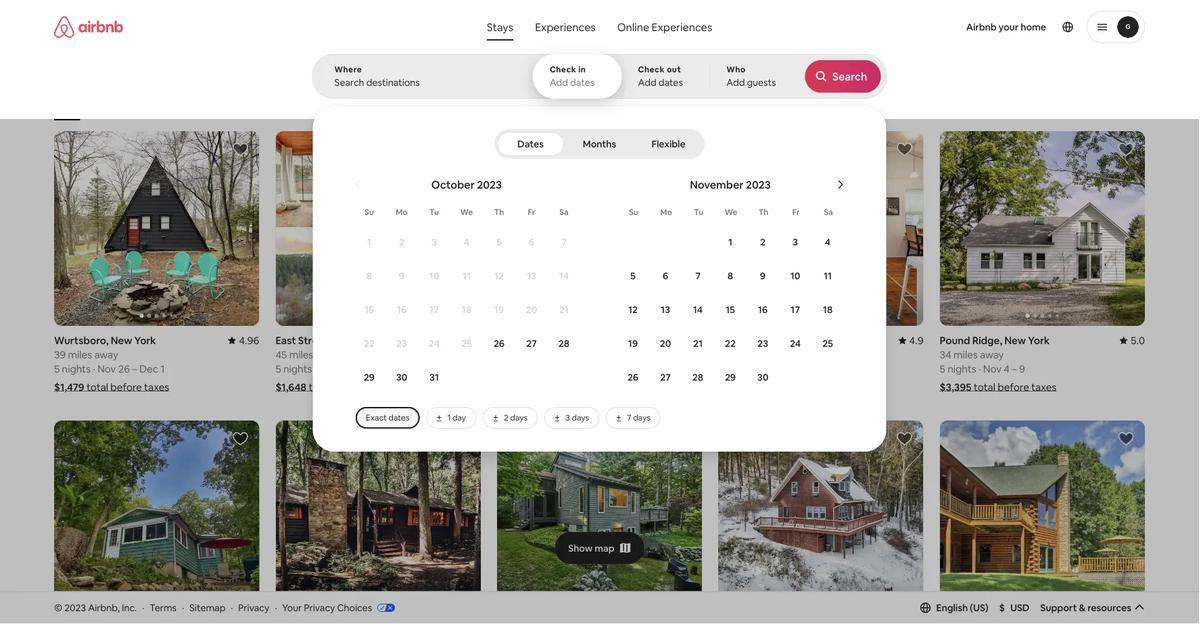 Task type: locate. For each thing, give the bounding box(es) containing it.
5.0 for east stroudsburg, pennsylvania 45 miles away
[[467, 334, 481, 347]]

4 for october 2023
[[464, 236, 470, 248]]

14
[[560, 270, 569, 282], [694, 304, 703, 316]]

1 10 from the left
[[430, 270, 439, 282]]

0 horizontal spatial 5 button
[[483, 226, 516, 259]]

4.96 out of 5 average rating image
[[228, 334, 259, 347]]

add inside check out add dates
[[639, 76, 657, 89]]

0 horizontal spatial 11
[[463, 270, 471, 282]]

group
[[54, 68, 914, 120], [54, 131, 259, 326], [276, 131, 481, 326], [497, 131, 703, 326], [719, 131, 924, 326], [941, 131, 1146, 326], [54, 421, 259, 616], [276, 421, 481, 616], [497, 421, 703, 616], [719, 421, 924, 616], [941, 421, 1146, 616]]

22 up nov 26 – dec 1
[[364, 338, 375, 350]]

ski-
[[593, 100, 607, 111]]

$755
[[719, 381, 742, 394]]

check out add dates
[[639, 64, 684, 89]]

choices
[[337, 602, 372, 614]]

21 up connecticut
[[560, 304, 569, 316]]

2 15 from the left
[[726, 304, 736, 316]]

0 vertical spatial 21
[[560, 304, 569, 316]]

away inside pound ridge, new york 34 miles away 5 nights · nov 4 – 9 $3,395 total before taxes
[[981, 348, 1005, 362]]

0 vertical spatial 7 button
[[548, 226, 581, 259]]

0 horizontal spatial tu
[[430, 207, 439, 218]]

away
[[94, 348, 118, 362], [316, 348, 340, 362], [538, 348, 562, 362], [759, 348, 783, 362], [981, 348, 1005, 362]]

19 right connecticut
[[629, 338, 638, 350]]

1 horizontal spatial mo
[[661, 207, 673, 218]]

0 horizontal spatial 10
[[430, 270, 439, 282]]

taxes inside wurtsboro, new york 39 miles away 5 nights · nov 26 – dec 1 $1,479 total before taxes
[[144, 381, 169, 394]]

21
[[560, 304, 569, 316], [694, 338, 703, 350]]

$ usd
[[1000, 602, 1030, 614]]

3 dec from the left
[[804, 363, 823, 376]]

3 button
[[418, 226, 451, 259], [780, 226, 812, 259]]

0 horizontal spatial 30
[[396, 372, 408, 384]]

1 su from the left
[[365, 207, 374, 218]]

new left jersey
[[769, 334, 791, 347]]

31
[[430, 372, 439, 384]]

taxes for jefferson, new jersey 24 miles away 5 nights · nov 27 – dec 2 $755 total before taxes
[[802, 381, 827, 394]]

sitemap
[[190, 602, 226, 614]]

pound ridge, new york 34 miles away 5 nights · nov 4 – 9 $3,395 total before taxes
[[941, 334, 1057, 394]]

0 horizontal spatial 26 button
[[483, 328, 516, 360]]

away down stroudsburg,
[[316, 348, 340, 362]]

1 vertical spatial 12
[[629, 304, 638, 316]]

1 horizontal spatial 24 button
[[780, 328, 812, 360]]

0 horizontal spatial 7
[[562, 236, 567, 248]]

21 button left jefferson,
[[682, 328, 715, 360]]

13 for 13 button to the bottom
[[661, 304, 671, 316]]

airbnb,
[[88, 602, 120, 614]]

fr
[[528, 207, 536, 218], [793, 207, 800, 218]]

1 horizontal spatial 8 button
[[715, 260, 747, 292]]

months button
[[567, 132, 633, 156]]

26 inside wurtsboro, new york 39 miles away 5 nights · nov 26 – dec 1 $1,479 total before taxes
[[118, 363, 130, 376]]

0 vertical spatial 6
[[529, 236, 535, 248]]

calendar application
[[329, 163, 1200, 429]]

1 days from the left
[[511, 413, 528, 423]]

0 horizontal spatial 3 button
[[418, 226, 451, 259]]

miles down wurtsboro,
[[68, 348, 92, 362]]

11 for first 11 button from right
[[824, 270, 833, 282]]

1 vertical spatial 6
[[663, 270, 669, 282]]

1 horizontal spatial su
[[630, 207, 639, 218]]

tab list inside "stays" tab panel
[[497, 129, 703, 159]]

0 horizontal spatial 13
[[527, 270, 537, 282]]

1 horizontal spatial 14
[[694, 304, 703, 316]]

15 button up jefferson,
[[715, 294, 747, 326]]

13 button up 4.87 out of 5 average rating icon
[[650, 294, 682, 326]]

1 horizontal spatial 15 button
[[715, 294, 747, 326]]

total right $3,395
[[974, 381, 996, 394]]

2 17 from the left
[[791, 304, 801, 316]]

7 days
[[627, 413, 651, 423]]

1 horizontal spatial 12 button
[[617, 294, 650, 326]]

18 button up jersey
[[812, 294, 845, 326]]

check in add dates
[[550, 64, 595, 89]]

27 for the left the 27 button
[[527, 338, 537, 350]]

1 vertical spatial 6 button
[[650, 260, 682, 292]]

4.9 out of 5 average rating image
[[899, 334, 924, 347]]

days left 7 days
[[572, 413, 590, 423]]

14 button up connecticut
[[548, 260, 581, 292]]

nov down wurtsboro,
[[98, 363, 116, 376]]

1 dec from the left
[[139, 363, 158, 376]]

11 button up 5.0 out of 5 average rating icon
[[451, 260, 483, 292]]

dates right exact
[[389, 413, 410, 423]]

1 horizontal spatial 24
[[719, 348, 730, 362]]

3 before from the left
[[768, 381, 799, 394]]

add for check out add dates
[[639, 76, 657, 89]]

0 horizontal spatial 2 button
[[386, 226, 418, 259]]

1 11 from the left
[[463, 270, 471, 282]]

28
[[559, 338, 570, 350], [693, 372, 704, 384]]

0 horizontal spatial 25 button
[[451, 328, 483, 360]]

1 18 button from the left
[[451, 294, 483, 326]]

1 away from the left
[[94, 348, 118, 362]]

1 experiences from the left
[[535, 20, 596, 34]]

0 horizontal spatial 22 button
[[353, 328, 386, 360]]

29 button down jefferson,
[[715, 361, 747, 394]]

22 button right 4.87
[[715, 328, 747, 360]]

nov down ridge,
[[984, 363, 1002, 376]]

total inside pound ridge, new york 34 miles away 5 nights · nov 4 – 9 $3,395 total before taxes
[[974, 381, 996, 394]]

1 tu from the left
[[430, 207, 439, 218]]

3 for october 2023
[[432, 236, 437, 248]]

18 button up 5.0 out of 5 average rating icon
[[451, 294, 483, 326]]

2 horizontal spatial 3
[[793, 236, 799, 248]]

nights up $1,479
[[62, 363, 91, 376]]

15 up jefferson,
[[726, 304, 736, 316]]

2023 right ©
[[64, 602, 86, 614]]

dates down out
[[659, 76, 684, 89]]

2 1 button from the left
[[715, 226, 747, 259]]

27 down jersey
[[783, 363, 794, 376]]

1 horizontal spatial 16 button
[[747, 294, 780, 326]]

add to wishlist: bethlehem, connecticut image
[[676, 141, 692, 158]]

we down november 2023
[[725, 207, 738, 218]]

2 horizontal spatial dec
[[804, 363, 823, 376]]

28 for leftmost 28 button
[[559, 338, 570, 350]]

2 3 button from the left
[[780, 226, 812, 259]]

1 horizontal spatial 18 button
[[812, 294, 845, 326]]

2 new from the left
[[769, 334, 791, 347]]

new inside wurtsboro, new york 39 miles away 5 nights · nov 26 – dec 1 $1,479 total before taxes
[[111, 334, 132, 347]]

1 horizontal spatial days
[[572, 413, 590, 423]]

45
[[276, 348, 287, 362]]

1 horizontal spatial 11 button
[[812, 260, 845, 292]]

5 inside pound ridge, new york 34 miles away 5 nights · nov 4 – 9 $3,395 total before taxes
[[941, 363, 946, 376]]

1 horizontal spatial 11
[[824, 270, 833, 282]]

6
[[529, 236, 535, 248], [663, 270, 669, 282]]

0 horizontal spatial 11 button
[[451, 260, 483, 292]]

dec inside wurtsboro, new york 39 miles away 5 nights · nov 26 – dec 1 $1,479 total before taxes
[[139, 363, 158, 376]]

before inside pound ridge, new york 34 miles away 5 nights · nov 4 – 9 $3,395 total before taxes
[[998, 381, 1030, 394]]

airbnb your home
[[967, 21, 1047, 33]]

york
[[135, 334, 156, 347], [1029, 334, 1051, 347]]

16 button up pennsylvania
[[386, 294, 418, 326]]

nov down jefferson,
[[762, 363, 781, 376]]

check left out
[[639, 64, 665, 75]]

away for 39 miles away
[[94, 348, 118, 362]]

27 button down 4.87 out of 5 average rating icon
[[650, 361, 682, 394]]

4 inside pound ridge, new york 34 miles away 5 nights · nov 4 – 9 $3,395 total before taxes
[[1005, 363, 1011, 376]]

3 nights from the left
[[727, 363, 756, 376]]

1 horizontal spatial 1 button
[[715, 226, 747, 259]]

taxes for pound ridge, new york 34 miles away 5 nights · nov 4 – 9 $3,395 total before taxes
[[1032, 381, 1057, 394]]

1 vertical spatial 26 button
[[617, 361, 650, 394]]

9
[[399, 270, 405, 282], [761, 270, 766, 282], [1020, 363, 1026, 376]]

2 dec from the left
[[361, 363, 380, 376]]

21 left jefferson,
[[694, 338, 703, 350]]

14 for 14 button to the bottom
[[694, 304, 703, 316]]

away inside wurtsboro, new york 39 miles away 5 nights · nov 26 – dec 1 $1,479 total before taxes
[[94, 348, 118, 362]]

miles inside jefferson, new jersey 24 miles away 5 nights · nov 27 – dec 2 $755 total before taxes
[[733, 348, 757, 362]]

we
[[461, 207, 473, 218], [725, 207, 738, 218]]

2 16 button from the left
[[747, 294, 780, 326]]

Where field
[[335, 76, 512, 89]]

away down bethlehem,
[[538, 348, 562, 362]]

terms
[[150, 602, 177, 614]]

check for check out add dates
[[639, 64, 665, 75]]

· down jefferson,
[[758, 363, 760, 376]]

0 horizontal spatial 9 button
[[386, 260, 418, 292]]

2 15 button from the left
[[715, 294, 747, 326]]

10
[[430, 270, 439, 282], [791, 270, 801, 282]]

days for 7 days
[[634, 413, 651, 423]]

14 up 4.87
[[694, 304, 703, 316]]

1 horizontal spatial 3
[[566, 413, 570, 423]]

tab list
[[497, 129, 703, 159]]

14 button up 4.87
[[682, 294, 715, 326]]

miles down jefferson,
[[733, 348, 757, 362]]

2 check from the left
[[639, 64, 665, 75]]

4 miles from the left
[[733, 348, 757, 362]]

th down october 2023
[[495, 207, 504, 218]]

before inside jefferson, new jersey 24 miles away 5 nights · nov 27 – dec 2 $755 total before taxes
[[768, 381, 799, 394]]

1 4 button from the left
[[451, 226, 483, 259]]

0 horizontal spatial 17 button
[[418, 294, 451, 326]]

30 button right $755
[[747, 361, 780, 394]]

6 button
[[516, 226, 548, 259], [650, 260, 682, 292]]

14 up connecticut
[[560, 270, 569, 282]]

29 down east stroudsburg, pennsylvania 45 miles away
[[364, 372, 375, 384]]

2 4 button from the left
[[812, 226, 845, 259]]

before for $755
[[768, 381, 799, 394]]

1 horizontal spatial 18
[[824, 304, 833, 316]]

1 vertical spatial 28 button
[[682, 361, 715, 394]]

1 horizontal spatial 30
[[758, 372, 769, 384]]

1 18 from the left
[[462, 304, 472, 316]]

dates for check in add dates
[[571, 76, 595, 89]]

total right $755
[[744, 381, 766, 394]]

$1,648
[[276, 381, 307, 394]]

28 right bethlehem,
[[559, 338, 570, 350]]

· inside jefferson, new jersey 24 miles away 5 nights · nov 27 – dec 2 $755 total before taxes
[[758, 363, 760, 376]]

nights inside wurtsboro, new york 39 miles away 5 nights · nov 26 – dec 1 $1,479 total before taxes
[[62, 363, 91, 376]]

16 button up jefferson,
[[747, 294, 780, 326]]

6 for top 6 button
[[529, 236, 535, 248]]

th
[[495, 207, 504, 218], [759, 207, 769, 218]]

5 miles from the left
[[954, 348, 978, 362]]

1 vertical spatial 14 button
[[682, 294, 715, 326]]

27 inside jefferson, new jersey 24 miles away 5 nights · nov 27 – dec 2 $755 total before taxes
[[783, 363, 794, 376]]

13 button
[[516, 260, 548, 292], [650, 294, 682, 326]]

1 horizontal spatial 17
[[791, 304, 801, 316]]

– inside wurtsboro, new york 39 miles away 5 nights · nov 26 – dec 1 $1,479 total before taxes
[[132, 363, 137, 376]]

add inside check in add dates
[[550, 76, 569, 89]]

dates inside check out add dates
[[659, 76, 684, 89]]

1 16 from the left
[[397, 304, 407, 316]]

0 horizontal spatial 1 button
[[353, 226, 386, 259]]

3 new from the left
[[1005, 334, 1027, 347]]

add up trending
[[639, 76, 657, 89]]

away inside bethlehem, connecticut 64 miles away
[[538, 348, 562, 362]]

5.0
[[467, 334, 481, 347], [1131, 334, 1146, 347]]

before down ridge,
[[998, 381, 1030, 394]]

before down nov 26 – dec 1
[[333, 381, 364, 394]]

flexible button
[[636, 132, 703, 156]]

1 horizontal spatial we
[[725, 207, 738, 218]]

1 16 button from the left
[[386, 294, 418, 326]]

1 miles from the left
[[68, 348, 92, 362]]

4 nights from the left
[[948, 363, 977, 376]]

4 – from the left
[[1013, 363, 1018, 376]]

2 30 button from the left
[[747, 361, 780, 394]]

11 button
[[451, 260, 483, 292], [812, 260, 845, 292]]

1 vertical spatial 21
[[694, 338, 703, 350]]

nights up $1,648
[[284, 363, 312, 376]]

0 vertical spatial 13 button
[[516, 260, 548, 292]]

2023 right november
[[746, 178, 771, 192]]

away down wurtsboro,
[[94, 348, 118, 362]]

30 right $755
[[758, 372, 769, 384]]

– inside jefferson, new jersey 24 miles away 5 nights · nov 27 – dec 2 $755 total before taxes
[[796, 363, 801, 376]]

days right 3 days
[[634, 413, 651, 423]]

tab list containing dates
[[497, 129, 703, 159]]

profile element
[[735, 0, 1146, 54]]

1 5.0 from the left
[[467, 334, 481, 347]]

2023 for ©
[[64, 602, 86, 614]]

0 horizontal spatial privacy
[[238, 602, 270, 614]]

8 for first the 8 'button'
[[367, 270, 372, 282]]

pound
[[941, 334, 971, 347]]

5 inside wurtsboro, new york 39 miles away 5 nights · nov 26 – dec 1 $1,479 total before taxes
[[54, 363, 60, 376]]

1 horizontal spatial 23
[[758, 338, 769, 350]]

check inside check in add dates
[[550, 64, 577, 75]]

12 for the topmost 12 button
[[495, 270, 504, 282]]

away down jefferson,
[[759, 348, 783, 362]]

24 inside jefferson, new jersey 24 miles away 5 nights · nov 27 – dec 2 $755 total before taxes
[[719, 348, 730, 362]]

miles inside wurtsboro, new york 39 miles away 5 nights · nov 26 – dec 1 $1,479 total before taxes
[[68, 348, 92, 362]]

5 nights
[[276, 363, 312, 376]]

english (us)
[[937, 602, 989, 614]]

trending
[[654, 100, 688, 111]]

1 horizontal spatial 13
[[661, 304, 671, 316]]

8 button
[[353, 260, 386, 292], [715, 260, 747, 292]]

1 horizontal spatial 21 button
[[682, 328, 715, 360]]

nov inside pound ridge, new york 34 miles away 5 nights · nov 4 – 9 $3,395 total before taxes
[[984, 363, 1002, 376]]

stays
[[487, 20, 514, 34]]

none search field containing stays
[[312, 0, 1200, 452]]

total for $755
[[744, 381, 766, 394]]

· down ridge,
[[979, 363, 982, 376]]

1 horizontal spatial 26 button
[[617, 361, 650, 394]]

19 button up bethlehem,
[[483, 294, 516, 326]]

new for 24 miles away
[[769, 334, 791, 347]]

0 horizontal spatial 16 button
[[386, 294, 418, 326]]

21 button up connecticut
[[548, 294, 581, 326]]

None search field
[[312, 0, 1200, 452]]

4.96
[[239, 334, 259, 347]]

29 down jefferson,
[[725, 372, 736, 384]]

0 vertical spatial 7
[[562, 236, 567, 248]]

away down ridge,
[[981, 348, 1005, 362]]

your
[[282, 602, 302, 614]]

check
[[550, 64, 577, 75], [639, 64, 665, 75]]

30 button left 31
[[386, 361, 418, 394]]

2 10 from the left
[[791, 270, 801, 282]]

2 horizontal spatial 2023
[[746, 178, 771, 192]]

24 up the '31' button
[[429, 338, 440, 350]]

dec for wurtsboro, new york
[[139, 363, 158, 376]]

1 add from the left
[[550, 76, 569, 89]]

away inside jefferson, new jersey 24 miles away 5 nights · nov 27 – dec 2 $755 total before taxes
[[759, 348, 783, 362]]

total right $1,648
[[309, 381, 331, 394]]

2 2 button from the left
[[747, 226, 780, 259]]

1 horizontal spatial 19
[[629, 338, 638, 350]]

add to wishlist: wurtsboro, new york image
[[232, 141, 249, 158]]

2 tu from the left
[[694, 207, 704, 218]]

3 for november 2023
[[793, 236, 799, 248]]

experiences up out
[[652, 20, 713, 34]]

0 horizontal spatial 24 button
[[418, 328, 451, 360]]

2 horizontal spatial 27
[[783, 363, 794, 376]]

before inside wurtsboro, new york 39 miles away 5 nights · nov 26 – dec 1 $1,479 total before taxes
[[111, 381, 142, 394]]

26
[[494, 338, 505, 350], [118, 363, 130, 376], [340, 363, 351, 376], [628, 372, 639, 384]]

add to wishlist: milford, pennsylvania image
[[897, 431, 913, 448]]

dates inside check in add dates
[[571, 76, 595, 89]]

1 horizontal spatial 15
[[726, 304, 736, 316]]

support
[[1041, 602, 1078, 614]]

2 su from the left
[[630, 207, 639, 218]]

23 button
[[386, 328, 418, 360], [747, 328, 780, 360]]

nov up "$1,648 total before taxes"
[[319, 363, 338, 376]]

16 up pennsylvania
[[397, 304, 407, 316]]

taxes inside pound ridge, new york 34 miles away 5 nights · nov 4 – 9 $3,395 total before taxes
[[1032, 381, 1057, 394]]

1 horizontal spatial dates
[[571, 76, 595, 89]]

3 nov from the left
[[762, 363, 781, 376]]

7 button
[[548, 226, 581, 259], [682, 260, 715, 292]]

27 right 64
[[527, 338, 537, 350]]

3 add from the left
[[727, 76, 745, 89]]

4.87 out of 5 average rating image
[[671, 334, 703, 347]]

we down october 2023
[[461, 207, 473, 218]]

–
[[132, 363, 137, 376], [354, 363, 359, 376], [796, 363, 801, 376], [1013, 363, 1018, 376]]

1 horizontal spatial fr
[[793, 207, 800, 218]]

new
[[111, 334, 132, 347], [769, 334, 791, 347], [1005, 334, 1027, 347]]

2 we from the left
[[725, 207, 738, 218]]

0 horizontal spatial 8 button
[[353, 260, 386, 292]]

6 for the right 6 button
[[663, 270, 669, 282]]

0 horizontal spatial new
[[111, 334, 132, 347]]

0 horizontal spatial dec
[[139, 363, 158, 376]]

19 button
[[483, 294, 516, 326], [617, 328, 650, 360]]

miles down "pound"
[[954, 348, 978, 362]]

0 horizontal spatial 16
[[397, 304, 407, 316]]

0 vertical spatial 20
[[526, 304, 538, 316]]

1 horizontal spatial 9 button
[[747, 260, 780, 292]]

privacy right your
[[304, 602, 335, 614]]

(us)
[[971, 602, 989, 614]]

1 before from the left
[[111, 381, 142, 394]]

total inside jefferson, new jersey 24 miles away 5 nights · nov 27 – dec 2 $755 total before taxes
[[744, 381, 766, 394]]

experiences button
[[525, 14, 607, 41]]

25
[[462, 338, 472, 350], [823, 338, 834, 350]]

what can we help you find? tab list
[[476, 14, 607, 41]]

19 up bethlehem,
[[495, 304, 504, 316]]

1 15 from the left
[[365, 304, 374, 316]]

dec for jefferson, new jersey
[[804, 363, 823, 376]]

1 fr from the left
[[528, 207, 536, 218]]

3 away from the left
[[538, 348, 562, 362]]

12 for the bottom 12 button
[[629, 304, 638, 316]]

0 horizontal spatial 4 button
[[451, 226, 483, 259]]

nights up $755
[[727, 363, 756, 376]]

total for $3,395
[[974, 381, 996, 394]]

26 button up 7 days
[[617, 361, 650, 394]]

miles for 39
[[68, 348, 92, 362]]

stays tab panel
[[312, 54, 1200, 452]]

24 right jefferson,
[[790, 338, 801, 350]]

26 button
[[483, 328, 516, 360], [617, 361, 650, 394]]

group containing creative spaces
[[54, 68, 914, 120]]

miles
[[68, 348, 92, 362], [289, 348, 314, 362], [512, 348, 536, 362], [733, 348, 757, 362], [954, 348, 978, 362]]

days for 2 days
[[511, 413, 528, 423]]

2 button
[[386, 226, 418, 259], [747, 226, 780, 259]]

22 right 4.87
[[726, 338, 736, 350]]

1 horizontal spatial 23 button
[[747, 328, 780, 360]]

0 horizontal spatial 25
[[462, 338, 472, 350]]

away inside east stroudsburg, pennsylvania 45 miles away
[[316, 348, 340, 362]]

1 button for october
[[353, 226, 386, 259]]

1 sa from the left
[[560, 207, 569, 218]]

online experiences link
[[607, 14, 724, 41]]

27 button
[[516, 328, 548, 360], [650, 361, 682, 394]]

october 2023
[[432, 178, 502, 192]]

28 button
[[548, 328, 581, 360], [682, 361, 715, 394]]

total right $1,479
[[87, 381, 108, 394]]

2 add from the left
[[639, 76, 657, 89]]

18 up 5.0 out of 5 average rating icon
[[462, 304, 472, 316]]

miles inside east stroudsburg, pennsylvania 45 miles away
[[289, 348, 314, 362]]

2 horizontal spatial dates
[[659, 76, 684, 89]]

16 up jefferson,
[[759, 304, 768, 316]]

1 22 from the left
[[364, 338, 375, 350]]

1 new from the left
[[111, 334, 132, 347]]

exact
[[366, 413, 387, 423]]

30 for second 30 button from right
[[396, 372, 408, 384]]

1 vertical spatial 13
[[661, 304, 671, 316]]

2 11 from the left
[[824, 270, 833, 282]]

check inside check out add dates
[[639, 64, 665, 75]]

taxes inside jefferson, new jersey 24 miles away 5 nights · nov 27 – dec 2 $755 total before taxes
[[802, 381, 827, 394]]

1 23 button from the left
[[386, 328, 418, 360]]

1 nights from the left
[[62, 363, 91, 376]]

new inside jefferson, new jersey 24 miles away 5 nights · nov 27 – dec 2 $755 total before taxes
[[769, 334, 791, 347]]

1 horizontal spatial 9
[[761, 270, 766, 282]]

2 horizontal spatial add
[[727, 76, 745, 89]]

total for $1,479
[[87, 381, 108, 394]]

· inside wurtsboro, new york 39 miles away 5 nights · nov 26 – dec 1 $1,479 total before taxes
[[93, 363, 95, 376]]

0 horizontal spatial york
[[135, 334, 156, 347]]

1 horizontal spatial privacy
[[304, 602, 335, 614]]

2 8 from the left
[[728, 270, 734, 282]]

3 – from the left
[[796, 363, 801, 376]]

2 experiences from the left
[[652, 20, 713, 34]]

1 10 button from the left
[[418, 260, 451, 292]]

13 for 13 button to the left
[[527, 270, 537, 282]]

28 for right 28 button
[[693, 372, 704, 384]]

wurtsboro, new york 39 miles away 5 nights · nov 26 – dec 1 $1,479 total before taxes
[[54, 334, 169, 394]]

dec inside jefferson, new jersey 24 miles away 5 nights · nov 27 – dec 2 $755 total before taxes
[[804, 363, 823, 376]]

1 horizontal spatial 29 button
[[715, 361, 747, 394]]

2 taxes from the left
[[367, 381, 392, 394]]

1 horizontal spatial 25 button
[[812, 328, 845, 360]]

2 10 button from the left
[[780, 260, 812, 292]]

0 horizontal spatial 20
[[526, 304, 538, 316]]

&
[[1080, 602, 1086, 614]]

4 away from the left
[[759, 348, 783, 362]]

16 button
[[386, 294, 418, 326], [747, 294, 780, 326]]

before
[[111, 381, 142, 394], [333, 381, 364, 394], [768, 381, 799, 394], [998, 381, 1030, 394]]

2 fr from the left
[[793, 207, 800, 218]]

stays button
[[476, 14, 525, 41]]

19 button right connecticut
[[617, 328, 650, 360]]

26 button right 5.0 out of 5 average rating icon
[[483, 328, 516, 360]]

nights up $3,395
[[948, 363, 977, 376]]

1 inside wurtsboro, new york 39 miles away 5 nights · nov 26 – dec 1 $1,479 total before taxes
[[161, 363, 165, 376]]

27 button right 64
[[516, 328, 548, 360]]

11 for second 11 button from right
[[463, 270, 471, 282]]

nights
[[62, 363, 91, 376], [284, 363, 312, 376], [727, 363, 756, 376], [948, 363, 977, 376]]

·
[[93, 363, 95, 376], [758, 363, 760, 376], [979, 363, 982, 376], [142, 602, 144, 614], [182, 602, 184, 614], [231, 602, 233, 614], [275, 602, 277, 614]]

2 before from the left
[[333, 381, 364, 394]]

3 miles from the left
[[512, 348, 536, 362]]

york right wurtsboro,
[[135, 334, 156, 347]]

22 button up nov 26 – dec 1
[[353, 328, 386, 360]]

2 5.0 from the left
[[1131, 334, 1146, 347]]

1 29 button from the left
[[353, 361, 386, 394]]

dates down the in
[[571, 76, 595, 89]]

1 vertical spatial 7 button
[[682, 260, 715, 292]]

10 button
[[418, 260, 451, 292], [780, 260, 812, 292]]

0 horizontal spatial 23 button
[[386, 328, 418, 360]]

24 down jefferson,
[[719, 348, 730, 362]]

1 horizontal spatial 25
[[823, 338, 834, 350]]

3 days from the left
[[634, 413, 651, 423]]

york right ridge,
[[1029, 334, 1051, 347]]

in/out
[[607, 100, 630, 111]]

14 for the topmost 14 button
[[560, 270, 569, 282]]

before right $1,479
[[111, 381, 142, 394]]

2023
[[477, 178, 502, 192], [746, 178, 771, 192], [64, 602, 86, 614]]

11 up jersey
[[824, 270, 833, 282]]

1 total from the left
[[87, 381, 108, 394]]

3 taxes from the left
[[802, 381, 827, 394]]

1 horizontal spatial 22
[[726, 338, 736, 350]]

1 horizontal spatial 4
[[826, 236, 831, 248]]

0 horizontal spatial 5.0
[[467, 334, 481, 347]]

jefferson, new jersey 24 miles away 5 nights · nov 27 – dec 2 $755 total before taxes
[[719, 334, 831, 394]]

check left the in
[[550, 64, 577, 75]]

1 1 button from the left
[[353, 226, 386, 259]]

23 button left jersey
[[747, 328, 780, 360]]

2 away from the left
[[316, 348, 340, 362]]

english (us) button
[[921, 602, 989, 614]]

11 up 5.0 out of 5 average rating icon
[[463, 270, 471, 282]]

1 check from the left
[[550, 64, 577, 75]]

before down jersey
[[768, 381, 799, 394]]

1 button
[[353, 226, 386, 259], [715, 226, 747, 259]]

13 button up bethlehem,
[[516, 260, 548, 292]]

4 taxes from the left
[[1032, 381, 1057, 394]]

new right wurtsboro,
[[111, 334, 132, 347]]

4 button
[[451, 226, 483, 259], [812, 226, 845, 259]]

17 for first 17 button from the right
[[791, 304, 801, 316]]

16
[[397, 304, 407, 316], [759, 304, 768, 316]]

5.0 out of 5 average rating image
[[456, 334, 481, 347]]

15 button
[[353, 294, 386, 326], [715, 294, 747, 326]]

17 button up pennsylvania
[[418, 294, 451, 326]]

new inside pound ridge, new york 34 miles away 5 nights · nov 4 – 9 $3,395 total before taxes
[[1005, 334, 1027, 347]]

0 horizontal spatial check
[[550, 64, 577, 75]]

1 3 button from the left
[[418, 226, 451, 259]]

2 vertical spatial 7
[[627, 413, 632, 423]]

miles down bethlehem,
[[512, 348, 536, 362]]

2 days from the left
[[572, 413, 590, 423]]

experiences inside button
[[535, 20, 596, 34]]

th down november 2023
[[759, 207, 769, 218]]

add up omg! at the top left
[[550, 76, 569, 89]]

1 nov from the left
[[98, 363, 116, 376]]

total inside wurtsboro, new york 39 miles away 5 nights · nov 26 – dec 1 $1,479 total before taxes
[[87, 381, 108, 394]]

0 horizontal spatial 12 button
[[483, 260, 516, 292]]

1 vertical spatial 14
[[694, 304, 703, 316]]

27 left $755
[[661, 372, 671, 384]]

york inside pound ridge, new york 34 miles away 5 nights · nov 4 – 9 $3,395 total before taxes
[[1029, 334, 1051, 347]]

1 – from the left
[[132, 363, 137, 376]]



Task type: vqa. For each thing, say whether or not it's contained in the screenshot.


Task type: describe. For each thing, give the bounding box(es) containing it.
stroudsburg,
[[298, 334, 361, 347]]

0 horizontal spatial 7 button
[[548, 226, 581, 259]]

1 horizontal spatial 28 button
[[682, 361, 715, 394]]

airbnb your home link
[[959, 13, 1055, 41]]

2 nov from the left
[[319, 363, 338, 376]]

your privacy choices
[[282, 602, 372, 614]]

2 horizontal spatial 24
[[790, 338, 801, 350]]

farms
[[845, 100, 868, 111]]

4.87
[[682, 334, 703, 347]]

64
[[497, 348, 509, 362]]

november
[[691, 178, 744, 192]]

1 22 button from the left
[[353, 328, 386, 360]]

4.9
[[910, 334, 924, 347]]

wurtsboro,
[[54, 334, 109, 347]]

0 horizontal spatial 13 button
[[516, 260, 548, 292]]

2 8 button from the left
[[715, 260, 747, 292]]

ski-in/out
[[593, 100, 630, 111]]

2 nights from the left
[[284, 363, 312, 376]]

omg!
[[541, 100, 563, 111]]

3 days
[[566, 413, 590, 423]]

1 mo from the left
[[396, 207, 408, 218]]

english
[[937, 602, 969, 614]]

0 horizontal spatial 21 button
[[548, 294, 581, 326]]

connecticut
[[554, 334, 614, 347]]

0 horizontal spatial 24
[[429, 338, 440, 350]]

0 horizontal spatial dates
[[389, 413, 410, 423]]

2023 for october
[[477, 178, 502, 192]]

· right inc.
[[142, 602, 144, 614]]

display total before taxes switch
[[1110, 86, 1134, 102]]

15 for second 15 button from the right
[[365, 304, 374, 316]]

1 horizontal spatial 27 button
[[650, 361, 682, 394]]

0 vertical spatial 19 button
[[483, 294, 516, 326]]

1 horizontal spatial 7 button
[[682, 260, 715, 292]]

out
[[667, 64, 682, 75]]

york inside wurtsboro, new york 39 miles away 5 nights · nov 26 – dec 1 $1,479 total before taxes
[[135, 334, 156, 347]]

1 vertical spatial 13 button
[[650, 294, 682, 326]]

31 button
[[418, 361, 451, 394]]

in
[[579, 64, 586, 75]]

· right terms link
[[182, 602, 184, 614]]

1 horizontal spatial 20 button
[[650, 328, 682, 360]]

1 8 button from the left
[[353, 260, 386, 292]]

a-
[[713, 100, 722, 111]]

bethlehem,
[[497, 334, 552, 347]]

2 privacy from the left
[[304, 602, 335, 614]]

$1,479
[[54, 381, 84, 394]]

miles inside pound ridge, new york 34 miles away 5 nights · nov 4 – 9 $3,395 total before taxes
[[954, 348, 978, 362]]

map
[[595, 543, 615, 555]]

2 mo from the left
[[661, 207, 673, 218]]

$3,395
[[941, 381, 972, 394]]

show map button
[[555, 532, 645, 565]]

exact dates
[[366, 413, 410, 423]]

inc.
[[122, 602, 137, 614]]

online experiences
[[618, 20, 713, 34]]

0 horizontal spatial 9
[[399, 270, 405, 282]]

support & resources
[[1041, 602, 1132, 614]]

1 25 from the left
[[462, 338, 472, 350]]

add to wishlist: sherman, connecticut image
[[454, 431, 470, 448]]

1 vertical spatial 5 button
[[617, 260, 650, 292]]

4 button for november 2023
[[812, 226, 845, 259]]

check for check in add dates
[[550, 64, 577, 75]]

terms link
[[150, 602, 177, 614]]

new for 39 miles away
[[111, 334, 132, 347]]

a-frames
[[713, 100, 749, 111]]

2 sa from the left
[[825, 207, 834, 218]]

0 vertical spatial 19
[[495, 304, 504, 316]]

east stroudsburg, pennsylvania 45 miles away
[[276, 334, 424, 362]]

creative
[[331, 100, 364, 111]]

nights inside jefferson, new jersey 24 miles away 5 nights · nov 27 – dec 2 $755 total before taxes
[[727, 363, 756, 376]]

frames
[[722, 100, 749, 111]]

$
[[1000, 602, 1006, 614]]

1 15 button from the left
[[353, 294, 386, 326]]

support & resources button
[[1041, 602, 1146, 614]]

1 vertical spatial 12 button
[[617, 294, 650, 326]]

2023 for november
[[746, 178, 771, 192]]

0 horizontal spatial 28 button
[[548, 328, 581, 360]]

2 days
[[504, 413, 528, 423]]

3 button for october 2023
[[418, 226, 451, 259]]

miles inside bethlehem, connecticut 64 miles away
[[512, 348, 536, 362]]

2 29 button from the left
[[715, 361, 747, 394]]

2 9 button from the left
[[747, 260, 780, 292]]

nov inside jefferson, new jersey 24 miles away 5 nights · nov 27 – dec 2 $755 total before taxes
[[762, 363, 781, 376]]

east
[[276, 334, 296, 347]]

days for 3 days
[[572, 413, 590, 423]]

show map
[[569, 543, 615, 555]]

2 25 button from the left
[[812, 328, 845, 360]]

30 for 1st 30 button from the right
[[758, 372, 769, 384]]

guests
[[747, 76, 777, 89]]

0 horizontal spatial 27 button
[[516, 328, 548, 360]]

20 for 20 "button" to the top
[[526, 304, 538, 316]]

day
[[453, 413, 466, 423]]

your
[[999, 21, 1019, 33]]

1 we from the left
[[461, 207, 473, 218]]

usd
[[1011, 602, 1030, 614]]

2 24 button from the left
[[780, 328, 812, 360]]

nov inside wurtsboro, new york 39 miles away 5 nights · nov 26 – dec 1 $1,479 total before taxes
[[98, 363, 116, 376]]

jefferson,
[[719, 334, 767, 347]]

add for check in add dates
[[550, 76, 569, 89]]

2 18 button from the left
[[812, 294, 845, 326]]

5.0 out of 5 average rating image
[[1121, 334, 1146, 347]]

1 vertical spatial 19
[[629, 338, 638, 350]]

home
[[1021, 21, 1047, 33]]

november 2023
[[691, 178, 771, 192]]

before for $1,479
[[111, 381, 142, 394]]

1 23 from the left
[[397, 338, 407, 350]]

sitemap link
[[190, 602, 226, 614]]

1 day
[[448, 413, 466, 423]]

2 button for november 2023
[[747, 226, 780, 259]]

2 23 from the left
[[758, 338, 769, 350]]

nights inside pound ridge, new york 34 miles away 5 nights · nov 4 – 9 $3,395 total before taxes
[[948, 363, 977, 376]]

1 17 button from the left
[[418, 294, 451, 326]]

terms · sitemap · privacy
[[150, 602, 270, 614]]

1 29 from the left
[[364, 372, 375, 384]]

· left privacy link
[[231, 602, 233, 614]]

0 vertical spatial 12 button
[[483, 260, 516, 292]]

15 for second 15 button
[[726, 304, 736, 316]]

bethlehem, connecticut 64 miles away
[[497, 334, 614, 362]]

2 inside jefferson, new jersey 24 miles away 5 nights · nov 27 – dec 2 $755 total before taxes
[[825, 363, 831, 376]]

©
[[54, 602, 62, 614]]

2 29 from the left
[[725, 372, 736, 384]]

who add guests
[[727, 64, 777, 89]]

online
[[618, 20, 650, 34]]

where
[[335, 64, 362, 75]]

1 vertical spatial 21 button
[[682, 328, 715, 360]]

away for 45 miles away
[[316, 348, 340, 362]]

1 horizontal spatial 6 button
[[650, 260, 682, 292]]

© 2023 airbnb, inc. ·
[[54, 602, 144, 614]]

1 horizontal spatial 21
[[694, 338, 703, 350]]

0 horizontal spatial 21
[[560, 304, 569, 316]]

show
[[569, 543, 593, 555]]

miles for 24
[[733, 348, 757, 362]]

add inside who add guests
[[727, 76, 745, 89]]

2 total from the left
[[309, 381, 331, 394]]

9 inside pound ridge, new york 34 miles away 5 nights · nov 4 – 9 $3,395 total before taxes
[[1020, 363, 1026, 376]]

1 9 button from the left
[[386, 260, 418, 292]]

1 privacy from the left
[[238, 602, 270, 614]]

nov 26 – dec 1
[[319, 363, 386, 376]]

1 th from the left
[[495, 207, 504, 218]]

creative spaces
[[331, 100, 392, 111]]

2 25 from the left
[[823, 338, 834, 350]]

$1,648 total before taxes
[[276, 381, 392, 394]]

2 – from the left
[[354, 363, 359, 376]]

jersey
[[793, 334, 824, 347]]

privacy link
[[238, 602, 270, 614]]

add to wishlist: pine bush, new york image
[[1119, 431, 1135, 448]]

flexible
[[652, 138, 686, 150]]

20 for right 20 "button"
[[660, 338, 672, 350]]

2 22 from the left
[[726, 338, 736, 350]]

add to wishlist: byram township, new jersey image
[[232, 431, 249, 448]]

1 30 button from the left
[[386, 361, 418, 394]]

lakefront
[[474, 100, 511, 111]]

2 th from the left
[[759, 207, 769, 218]]

miles for 45
[[289, 348, 314, 362]]

months
[[583, 138, 617, 150]]

2 17 button from the left
[[780, 294, 812, 326]]

5 inside jefferson, new jersey 24 miles away 5 nights · nov 27 – dec 2 $755 total before taxes
[[719, 363, 724, 376]]

· inside pound ridge, new york 34 miles away 5 nights · nov 4 – 9 $3,395 total before taxes
[[979, 363, 982, 376]]

39
[[54, 348, 66, 362]]

4 button for october 2023
[[451, 226, 483, 259]]

0 vertical spatial 20 button
[[516, 294, 548, 326]]

airbnb
[[967, 21, 997, 33]]

2 11 button from the left
[[812, 260, 845, 292]]

who
[[727, 64, 746, 75]]

dates
[[518, 138, 544, 150]]

8 for first the 8 'button' from right
[[728, 270, 734, 282]]

1 25 button from the left
[[451, 328, 483, 360]]

– inside pound ridge, new york 34 miles away 5 nights · nov 4 – 9 $3,395 total before taxes
[[1013, 363, 1018, 376]]

1 button for november
[[715, 226, 747, 259]]

add to wishlist: pound ridge, new york image
[[1119, 141, 1135, 158]]

34
[[941, 348, 952, 362]]

taxes for wurtsboro, new york 39 miles away 5 nights · nov 26 – dec 1 $1,479 total before taxes
[[144, 381, 169, 394]]

1 horizontal spatial 19 button
[[617, 328, 650, 360]]

0 vertical spatial 5 button
[[483, 226, 516, 259]]

2 23 button from the left
[[747, 328, 780, 360]]

your privacy choices link
[[282, 602, 395, 615]]

resources
[[1088, 602, 1132, 614]]

2 18 from the left
[[824, 304, 833, 316]]

mansions
[[415, 100, 451, 111]]

ridge,
[[973, 334, 1003, 347]]

dates for check out add dates
[[659, 76, 684, 89]]

before for $3,395
[[998, 381, 1030, 394]]

spaces
[[366, 100, 392, 111]]

27 for the rightmost the 27 button
[[661, 372, 671, 384]]

2 horizontal spatial 7
[[696, 270, 701, 282]]

4 for november 2023
[[826, 236, 831, 248]]

5.0 for pound ridge, new york 34 miles away 5 nights · nov 4 – 9 $3,395 total before taxes
[[1131, 334, 1146, 347]]

1 24 button from the left
[[418, 328, 451, 360]]

· left your
[[275, 602, 277, 614]]

3 button for november 2023
[[780, 226, 812, 259]]

2 16 from the left
[[759, 304, 768, 316]]

away for 24 miles away
[[759, 348, 783, 362]]

dates button
[[497, 132, 564, 156]]

2 22 button from the left
[[715, 328, 747, 360]]

0 vertical spatial 6 button
[[516, 226, 548, 259]]

add to wishlist: jefferson, new jersey image
[[897, 141, 913, 158]]

0 vertical spatial 14 button
[[548, 260, 581, 292]]

17 for first 17 button
[[430, 304, 439, 316]]

2 button for october 2023
[[386, 226, 418, 259]]

1 11 button from the left
[[451, 260, 483, 292]]

pennsylvania
[[363, 334, 424, 347]]



